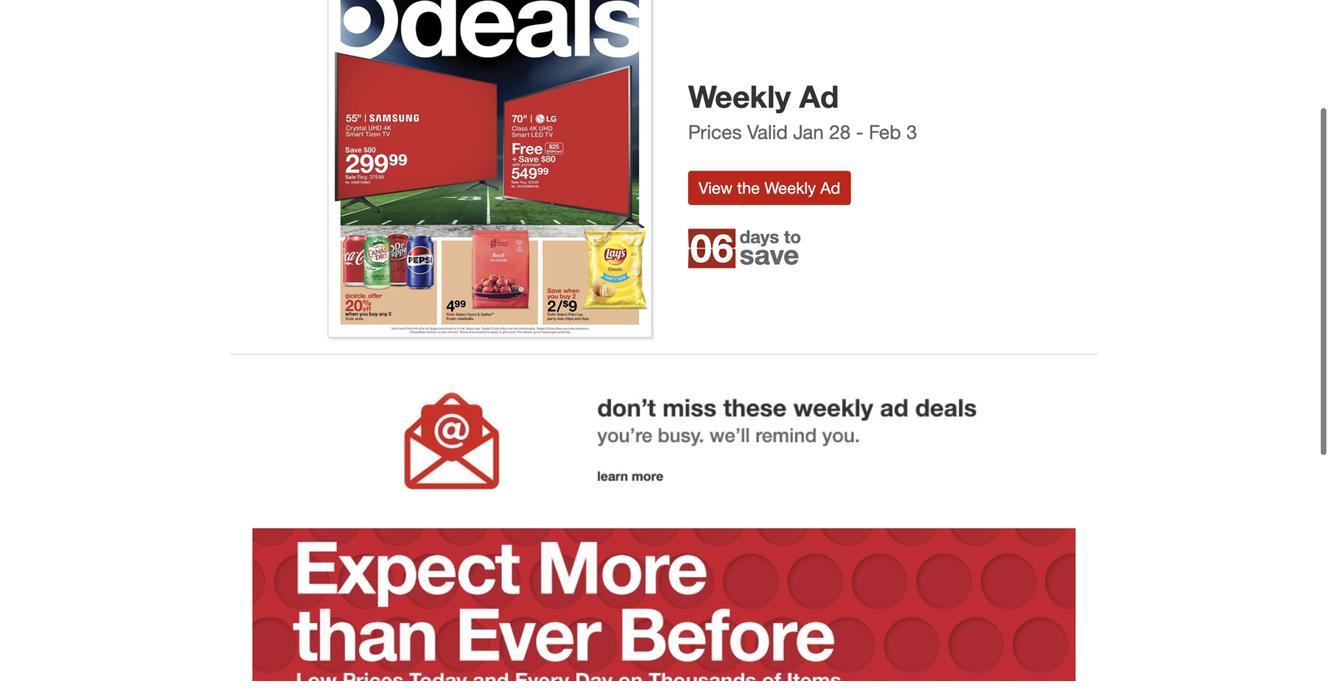 Task type: describe. For each thing, give the bounding box(es) containing it.
weekly ad prices valid jan 28 - feb 3
[[688, 78, 918, 143]]

view the weekly ad button
[[688, 171, 851, 205]]

expect more than ever before. low prices today and every day on thousands of items. image
[[253, 528, 1076, 681]]

jan
[[793, 120, 824, 143]]

to
[[784, 226, 801, 247]]

don't miss these weekly ad deals. you're busy. we'll remind you. sign up now. image
[[245, 355, 1083, 528]]

-
[[856, 120, 864, 143]]

view
[[699, 178, 733, 197]]

the
[[737, 178, 760, 197]]

06
[[691, 224, 734, 271]]

view the weekly ad image
[[328, 0, 652, 338]]

weekly inside weekly ad prices valid jan 28 - feb 3
[[688, 78, 791, 115]]

days
[[740, 226, 779, 247]]

prices
[[688, 120, 742, 143]]



Task type: vqa. For each thing, say whether or not it's contained in the screenshot.
second "Dec" from left
no



Task type: locate. For each thing, give the bounding box(es) containing it.
valid
[[747, 120, 788, 143]]

1 vertical spatial weekly
[[765, 178, 816, 197]]

0 vertical spatial ad
[[800, 78, 839, 115]]

28
[[829, 120, 851, 143]]

ad
[[800, 78, 839, 115], [821, 178, 841, 197]]

weekly right the
[[765, 178, 816, 197]]

weekly up prices
[[688, 78, 791, 115]]

ad down 28
[[821, 178, 841, 197]]

save
[[740, 237, 799, 271]]

view the weekly ad
[[699, 178, 841, 197]]

ad inside button
[[821, 178, 841, 197]]

weekly
[[688, 78, 791, 115], [765, 178, 816, 197]]

feb
[[869, 120, 901, 143]]

1 vertical spatial ad
[[821, 178, 841, 197]]

06 days to
[[691, 224, 801, 271]]

0 vertical spatial weekly
[[688, 78, 791, 115]]

ad inside weekly ad prices valid jan 28 - feb 3
[[800, 78, 839, 115]]

3
[[907, 120, 918, 143]]

weekly inside button
[[765, 178, 816, 197]]

ad up jan
[[800, 78, 839, 115]]



